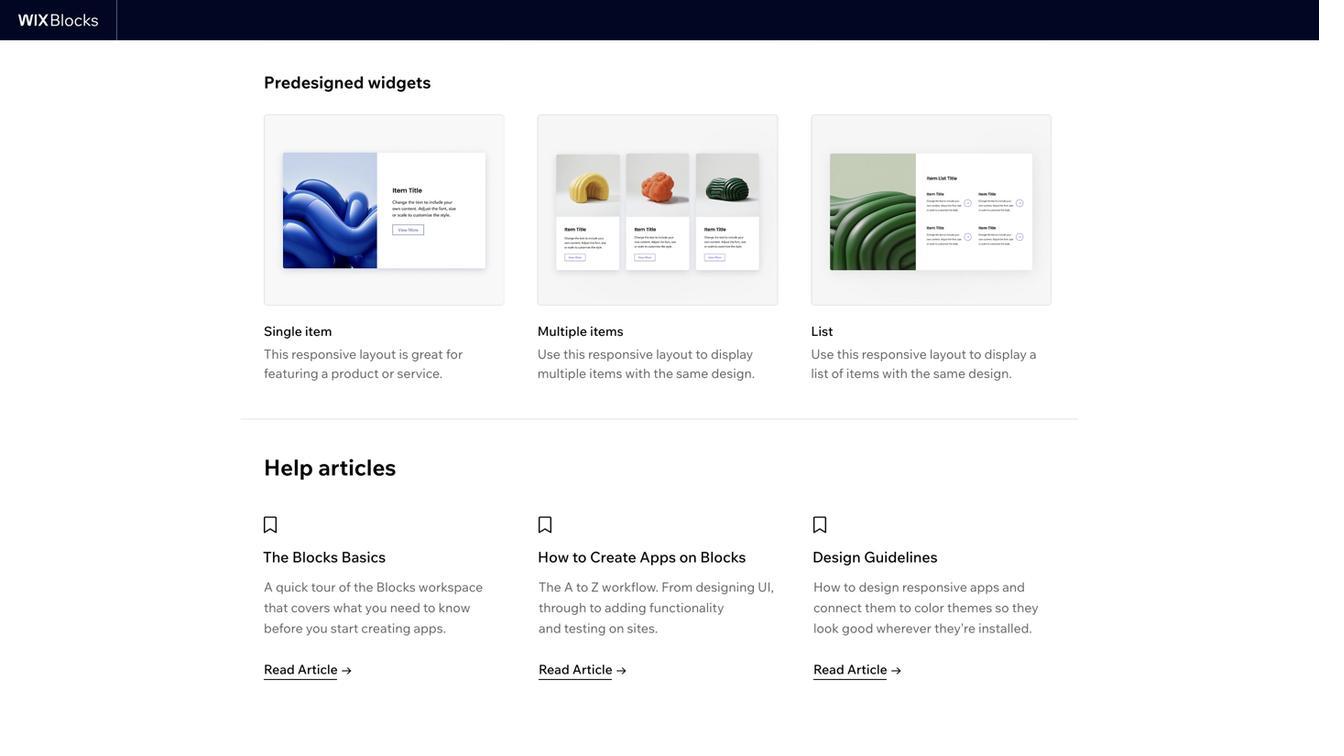 Task type: locate. For each thing, give the bounding box(es) containing it.
great
[[411, 346, 443, 362]]

this
[[264, 346, 289, 362]]

a inside the a to z workflow. from designing ui, through to adding functionality and testing on sites.
[[564, 579, 573, 595]]

the
[[654, 366, 673, 382], [911, 366, 931, 382], [354, 579, 373, 595]]

blocks up designing
[[700, 548, 746, 567]]

2 use from the left
[[811, 346, 834, 362]]

creating
[[361, 621, 411, 637]]

list item containing single item this responsive layout is great for featuring a product or service.
[[264, 115, 505, 383]]

single
[[264, 323, 302, 339]]

a up through
[[564, 579, 573, 595]]

1 horizontal spatial display
[[985, 346, 1027, 362]]

predesigned
[[264, 72, 364, 93]]

display inside multiple items use this responsive layout to display multiple items with the same design.
[[711, 346, 753, 362]]

on inside the a to z workflow. from designing ui, through to adding functionality and testing on sites.
[[609, 621, 624, 637]]

design.
[[711, 366, 755, 382], [969, 366, 1012, 382]]

this up 'of'
[[837, 346, 859, 362]]

2 horizontal spatial the
[[911, 366, 931, 382]]

1 horizontal spatial how
[[814, 579, 841, 595]]

1 vertical spatial how
[[814, 579, 841, 595]]

articles
[[318, 454, 396, 481]]

0 horizontal spatial display
[[711, 346, 753, 362]]

3 layout from the left
[[930, 346, 966, 362]]

2 article from the left
[[573, 662, 613, 678]]

with right 'of'
[[882, 366, 908, 382]]

2 horizontal spatial read
[[814, 662, 844, 678]]

a inside list use this responsive layout to display a list of items with the same design.
[[1030, 346, 1037, 362]]

→ for create
[[616, 662, 627, 678]]

layout
[[359, 346, 396, 362], [656, 346, 693, 362], [930, 346, 966, 362]]

what
[[333, 600, 362, 616]]

0 vertical spatial list
[[326, 0, 878, 31]]

multiple items use this responsive layout to display multiple items with the same design.
[[538, 323, 755, 382]]

0 horizontal spatial a
[[264, 579, 273, 595]]

2 read article → from the left
[[539, 662, 627, 678]]

0 vertical spatial a
[[1030, 346, 1037, 362]]

this inside multiple items use this responsive layout to display multiple items with the same design.
[[563, 346, 585, 362]]

a quick tour of the blocks workspace that covers what you need to know before you start creating apps.
[[264, 579, 483, 637]]

article down start
[[298, 662, 338, 678]]

layout inside list use this responsive layout to display a list of items with the same design.
[[930, 346, 966, 362]]

article inside how to create apps on blocks list item
[[573, 662, 613, 678]]

1 display from the left
[[711, 346, 753, 362]]

2 vertical spatial list
[[263, 517, 1055, 681]]

list use this responsive layout to display a list of items with the same design.
[[811, 323, 1037, 382]]

read article → inside how to create apps on blocks list item
[[539, 662, 627, 678]]

how inside how to create apps on blocks list item
[[538, 548, 569, 567]]

0 vertical spatial on
[[679, 548, 697, 567]]

article down good
[[847, 662, 888, 678]]

1 this from the left
[[563, 346, 585, 362]]

read down look
[[814, 662, 844, 678]]

the up quick
[[263, 548, 289, 567]]

how up connect
[[814, 579, 841, 595]]

→ inside how to create apps on blocks list item
[[616, 662, 627, 678]]

1 vertical spatial you
[[306, 621, 328, 637]]

1 horizontal spatial read
[[539, 662, 570, 678]]

blocks inside a quick tour of the blocks workspace that covers what you need to know before you start creating apps.
[[376, 579, 416, 595]]

0 horizontal spatial use
[[538, 346, 561, 362]]

1 horizontal spatial →
[[616, 662, 627, 678]]

2 horizontal spatial read article →
[[814, 662, 902, 678]]

0 vertical spatial the
[[263, 548, 289, 567]]

read article → down good
[[814, 662, 902, 678]]

1 horizontal spatial article
[[573, 662, 613, 678]]

2 read from the left
[[539, 662, 570, 678]]

3 read article → from the left
[[814, 662, 902, 678]]

you up 'creating'
[[365, 600, 387, 616]]

how to create apps on blocks list item
[[538, 517, 781, 681]]

read for how
[[539, 662, 570, 678]]

1 vertical spatial the
[[539, 579, 561, 595]]

the up through
[[539, 579, 561, 595]]

and testing
[[539, 621, 606, 637]]

so
[[995, 600, 1009, 616]]

list item
[[326, 0, 331, 31], [600, 0, 604, 31], [873, 0, 878, 31], [264, 115, 505, 383], [538, 115, 778, 383], [811, 115, 1052, 383]]

look
[[814, 621, 839, 637]]

article for to
[[573, 662, 613, 678]]

→ inside the blocks basics list item
[[341, 662, 353, 678]]

responsive inside multiple items use this responsive layout to display multiple items with the same design.
[[588, 346, 653, 362]]

→ down sites. on the bottom of the page
[[616, 662, 627, 678]]

responsive for to
[[902, 579, 967, 595]]

them
[[865, 600, 896, 616]]

on right 'apps'
[[679, 548, 697, 567]]

→ inside design guidelines list item
[[890, 662, 902, 678]]

list
[[811, 366, 829, 382]]

1 article from the left
[[298, 662, 338, 678]]

read inside how to create apps on blocks list item
[[539, 662, 570, 678]]

article
[[298, 662, 338, 678], [573, 662, 613, 678], [847, 662, 888, 678]]

designing
[[696, 579, 755, 595]]

to inside the how to design responsive apps and connect them to color themes so they look good wherever they're installed.
[[844, 579, 856, 595]]

design. inside multiple items use this responsive layout to display multiple items with the same design.
[[711, 366, 755, 382]]

1 vertical spatial on
[[609, 621, 624, 637]]

2 design. from the left
[[969, 366, 1012, 382]]

3 article from the left
[[847, 662, 888, 678]]

1 → from the left
[[341, 662, 353, 678]]

1 read article → from the left
[[264, 662, 353, 678]]

1 design. from the left
[[711, 366, 755, 382]]

1 horizontal spatial layout
[[656, 346, 693, 362]]

2 horizontal spatial blocks
[[700, 548, 746, 567]]

a inside a quick tour of the blocks workspace that covers what you need to know before you start creating apps.
[[264, 579, 273, 595]]

the inside list item
[[263, 548, 289, 567]]

1 a from the left
[[264, 579, 273, 595]]

the inside the a to z workflow. from designing ui, through to adding functionality and testing on sites.
[[539, 579, 561, 595]]

1 layout from the left
[[359, 346, 396, 362]]

layout for item
[[359, 346, 396, 362]]

how
[[538, 548, 569, 567], [814, 579, 841, 595]]

the a to z workflow. from designing ui, through to adding functionality and testing on sites.
[[539, 579, 774, 637]]

0 horizontal spatial layout
[[359, 346, 396, 362]]

→
[[341, 662, 353, 678], [616, 662, 627, 678], [890, 662, 902, 678]]

2 → from the left
[[616, 662, 627, 678]]

article inside the blocks basics list item
[[298, 662, 338, 678]]

how inside the how to design responsive apps and connect them to color themes so they look good wherever they're installed.
[[814, 579, 841, 595]]

on down to adding
[[609, 621, 624, 637]]

quick
[[276, 579, 308, 595]]

to inside a quick tour of the blocks workspace that covers what you need to know before you start creating apps.
[[423, 600, 436, 616]]

0 horizontal spatial design.
[[711, 366, 755, 382]]

the inside list use this responsive layout to display a list of items with the same design.
[[911, 366, 931, 382]]

2 horizontal spatial →
[[890, 662, 902, 678]]

0 horizontal spatial article
[[298, 662, 338, 678]]

2 same from the left
[[933, 366, 966, 382]]

how to create apps on blocks
[[538, 548, 746, 567]]

0 horizontal spatial read
[[264, 662, 295, 678]]

0 horizontal spatial same
[[676, 366, 709, 382]]

design. inside list use this responsive layout to display a list of items with the same design.
[[969, 366, 1012, 382]]

apps
[[640, 548, 676, 567]]

0 horizontal spatial blocks
[[292, 548, 338, 567]]

0 horizontal spatial the
[[354, 579, 373, 595]]

read down before
[[264, 662, 295, 678]]

same
[[676, 366, 709, 382], [933, 366, 966, 382]]

product
[[331, 366, 379, 382]]

1 horizontal spatial you
[[365, 600, 387, 616]]

use
[[538, 346, 561, 362], [811, 346, 834, 362]]

list containing the blocks basics
[[263, 517, 1055, 681]]

0 horizontal spatial the
[[263, 548, 289, 567]]

display
[[711, 346, 753, 362], [985, 346, 1027, 362]]

0 horizontal spatial read article →
[[264, 662, 353, 678]]

blocks up need
[[376, 579, 416, 595]]

this up multiple
[[563, 346, 585, 362]]

read down and testing
[[539, 662, 570, 678]]

2 with from the left
[[882, 366, 908, 382]]

2 a from the left
[[564, 579, 573, 595]]

article down and testing
[[573, 662, 613, 678]]

responsive inside list use this responsive layout to display a list of items with the same design.
[[862, 346, 927, 362]]

list containing single item this responsive layout is great for featuring a product or service.
[[264, 115, 1055, 383]]

blocks
[[292, 548, 338, 567], [700, 548, 746, 567], [376, 579, 416, 595]]

on
[[679, 548, 697, 567], [609, 621, 624, 637]]

2 horizontal spatial layout
[[930, 346, 966, 362]]

2 this from the left
[[837, 346, 859, 362]]

1 with from the left
[[625, 366, 651, 382]]

1 horizontal spatial on
[[679, 548, 697, 567]]

responsive
[[291, 346, 357, 362], [588, 346, 653, 362], [862, 346, 927, 362], [902, 579, 967, 595]]

multiple
[[538, 366, 586, 382]]

1 horizontal spatial a
[[564, 579, 573, 595]]

the blocks basics
[[263, 548, 386, 567]]

list item containing list use this responsive layout to display a list of items with the same design.
[[811, 115, 1052, 383]]

a
[[1030, 346, 1037, 362], [321, 366, 328, 382]]

a up "that"
[[264, 579, 273, 595]]

use up list
[[811, 346, 834, 362]]

2 horizontal spatial article
[[847, 662, 888, 678]]

items
[[590, 323, 624, 339], [589, 366, 622, 382], [846, 366, 880, 382]]

workspace
[[419, 579, 483, 595]]

1 vertical spatial a
[[321, 366, 328, 382]]

1 horizontal spatial the
[[539, 579, 561, 595]]

know
[[438, 600, 471, 616]]

responsive inside single item this responsive layout is great for featuring a product or service.
[[291, 346, 357, 362]]

use up multiple
[[538, 346, 561, 362]]

with inside list use this responsive layout to display a list of items with the same design.
[[882, 366, 908, 382]]

blocks up tour of
[[292, 548, 338, 567]]

1 horizontal spatial this
[[837, 346, 859, 362]]

to color
[[899, 600, 944, 616]]

1 horizontal spatial same
[[933, 366, 966, 382]]

a
[[264, 579, 273, 595], [564, 579, 573, 595]]

1 horizontal spatial a
[[1030, 346, 1037, 362]]

read article → down and testing
[[539, 662, 627, 678]]

read article → inside the blocks basics list item
[[264, 662, 353, 678]]

layout inside single item this responsive layout is great for featuring a product or service.
[[359, 346, 396, 362]]

→ down start
[[341, 662, 353, 678]]

with right multiple
[[625, 366, 651, 382]]

read article → down before
[[264, 662, 353, 678]]

1 vertical spatial list
[[264, 115, 1055, 383]]

1 horizontal spatial design.
[[969, 366, 1012, 382]]

3 → from the left
[[890, 662, 902, 678]]

1 horizontal spatial blocks
[[376, 579, 416, 595]]

1 horizontal spatial the
[[654, 366, 673, 382]]

0 horizontal spatial how
[[538, 548, 569, 567]]

0 horizontal spatial a
[[321, 366, 328, 382]]

to inside the a to z workflow. from designing ui, through to adding functionality and testing on sites.
[[576, 579, 588, 595]]

list item containing multiple items use this responsive layout to display multiple items with the same design.
[[538, 115, 778, 383]]

installed.
[[979, 621, 1032, 637]]

how up through
[[538, 548, 569, 567]]

responsive inside the how to design responsive apps and connect them to color themes so they look good wherever they're installed.
[[902, 579, 967, 595]]

→ down wherever
[[890, 662, 902, 678]]

how for how to design responsive apps and connect them to color themes so they look good wherever they're installed.
[[814, 579, 841, 595]]

list
[[326, 0, 878, 31], [264, 115, 1055, 383], [263, 517, 1055, 681]]

1 read from the left
[[264, 662, 295, 678]]

to
[[696, 346, 708, 362], [969, 346, 982, 362], [572, 548, 587, 567], [576, 579, 588, 595], [844, 579, 856, 595], [423, 600, 436, 616]]

connect
[[814, 600, 862, 616]]

→ for basics
[[341, 662, 353, 678]]

1 use from the left
[[538, 346, 561, 362]]

0 vertical spatial how
[[538, 548, 569, 567]]

3 read from the left
[[814, 662, 844, 678]]

read inside the blocks basics list item
[[264, 662, 295, 678]]

with
[[625, 366, 651, 382], [882, 366, 908, 382]]

1 horizontal spatial with
[[882, 366, 908, 382]]

tour of
[[311, 579, 351, 595]]

0 horizontal spatial this
[[563, 346, 585, 362]]

1 horizontal spatial use
[[811, 346, 834, 362]]

0 horizontal spatial →
[[341, 662, 353, 678]]

1 horizontal spatial read article →
[[539, 662, 627, 678]]

0 horizontal spatial with
[[625, 366, 651, 382]]

you
[[365, 600, 387, 616], [306, 621, 328, 637]]

read article → inside design guidelines list item
[[814, 662, 902, 678]]

layout for use
[[930, 346, 966, 362]]

read article →
[[264, 662, 353, 678], [539, 662, 627, 678], [814, 662, 902, 678]]

0 horizontal spatial on
[[609, 621, 624, 637]]

this
[[563, 346, 585, 362], [837, 346, 859, 362]]

1 same from the left
[[676, 366, 709, 382]]

2 display from the left
[[985, 346, 1027, 362]]

design guidelines
[[813, 548, 938, 567]]

article inside design guidelines list item
[[847, 662, 888, 678]]

featuring
[[264, 366, 318, 382]]

the
[[263, 548, 289, 567], [539, 579, 561, 595]]

2 layout from the left
[[656, 346, 693, 362]]

you down the covers at the left
[[306, 621, 328, 637]]

read
[[264, 662, 295, 678], [539, 662, 570, 678], [814, 662, 844, 678]]



Task type: vqa. For each thing, say whether or not it's contained in the screenshot.
list item containing List Use this responsive layout to display a list of items with the same design.
yes



Task type: describe. For each thing, give the bounding box(es) containing it.
is
[[399, 346, 408, 362]]

wherever
[[876, 621, 932, 637]]

the for the a to z workflow. from designing ui, through to adding functionality and testing on sites.
[[539, 579, 561, 595]]

0 vertical spatial you
[[365, 600, 387, 616]]

read article → for blocks
[[264, 662, 353, 678]]

read for the
[[264, 662, 295, 678]]

responsive for use
[[862, 346, 927, 362]]

from
[[662, 579, 693, 595]]

sites.
[[627, 621, 658, 637]]

list for widgets
[[264, 115, 1055, 383]]

z
[[591, 579, 599, 595]]

read inside design guidelines list item
[[814, 662, 844, 678]]

start
[[331, 621, 358, 637]]

use inside list use this responsive layout to display a list of items with the same design.
[[811, 346, 834, 362]]

themes
[[947, 600, 992, 616]]

widgets
[[368, 72, 431, 93]]

covers
[[291, 600, 330, 616]]

responsive for item
[[291, 346, 357, 362]]

of
[[832, 366, 844, 382]]

good
[[842, 621, 873, 637]]

or
[[382, 366, 394, 382]]

apps.
[[414, 621, 446, 637]]

apps
[[970, 579, 1000, 595]]

design
[[859, 579, 899, 595]]

need
[[390, 600, 420, 616]]

this inside list use this responsive layout to display a list of items with the same design.
[[837, 346, 859, 362]]

multiple
[[538, 323, 587, 339]]

service.
[[397, 366, 443, 382]]

display inside list use this responsive layout to display a list of items with the same design.
[[985, 346, 1027, 362]]

and
[[1003, 579, 1025, 595]]

before
[[264, 621, 303, 637]]

the blocks basics list item
[[263, 517, 506, 681]]

read article → for to
[[539, 662, 627, 678]]

use inside multiple items use this responsive layout to display multiple items with the same design.
[[538, 346, 561, 362]]

items inside list use this responsive layout to display a list of items with the same design.
[[846, 366, 880, 382]]

they're
[[935, 621, 976, 637]]

functionality
[[649, 600, 724, 616]]

to adding
[[589, 600, 646, 616]]

create
[[590, 548, 636, 567]]

same inside multiple items use this responsive layout to display multiple items with the same design.
[[676, 366, 709, 382]]

predesigned widgets
[[264, 72, 431, 93]]

list for articles
[[263, 517, 1055, 681]]

same inside list use this responsive layout to display a list of items with the same design.
[[933, 366, 966, 382]]

the inside a quick tour of the blocks workspace that covers what you need to know before you start creating apps.
[[354, 579, 373, 595]]

the inside multiple items use this responsive layout to display multiple items with the same design.
[[654, 366, 673, 382]]

the for the blocks basics
[[263, 548, 289, 567]]

basics
[[341, 548, 386, 567]]

a inside single item this responsive layout is great for featuring a product or service.
[[321, 366, 328, 382]]

with inside multiple items use this responsive layout to display multiple items with the same design.
[[625, 366, 651, 382]]

help
[[264, 454, 313, 481]]

for
[[446, 346, 463, 362]]

design guidelines list item
[[813, 517, 1055, 681]]

that
[[264, 600, 288, 616]]

how for how to create apps on blocks
[[538, 548, 569, 567]]

item
[[305, 323, 332, 339]]

single item this responsive layout is great for featuring a product or service.
[[264, 323, 463, 382]]

article for blocks
[[298, 662, 338, 678]]

to inside multiple items use this responsive layout to display multiple items with the same design.
[[696, 346, 708, 362]]

through
[[539, 600, 587, 616]]

they
[[1012, 600, 1039, 616]]

workflow.
[[602, 579, 659, 595]]

help articles
[[264, 454, 396, 481]]

to inside list use this responsive layout to display a list of items with the same design.
[[969, 346, 982, 362]]

blocks inside list item
[[700, 548, 746, 567]]

list
[[811, 323, 833, 339]]

0 horizontal spatial you
[[306, 621, 328, 637]]

ui,
[[758, 579, 774, 595]]

how to design responsive apps and connect them to color themes so they look good wherever they're installed.
[[814, 579, 1039, 637]]

layout inside multiple items use this responsive layout to display multiple items with the same design.
[[656, 346, 693, 362]]



